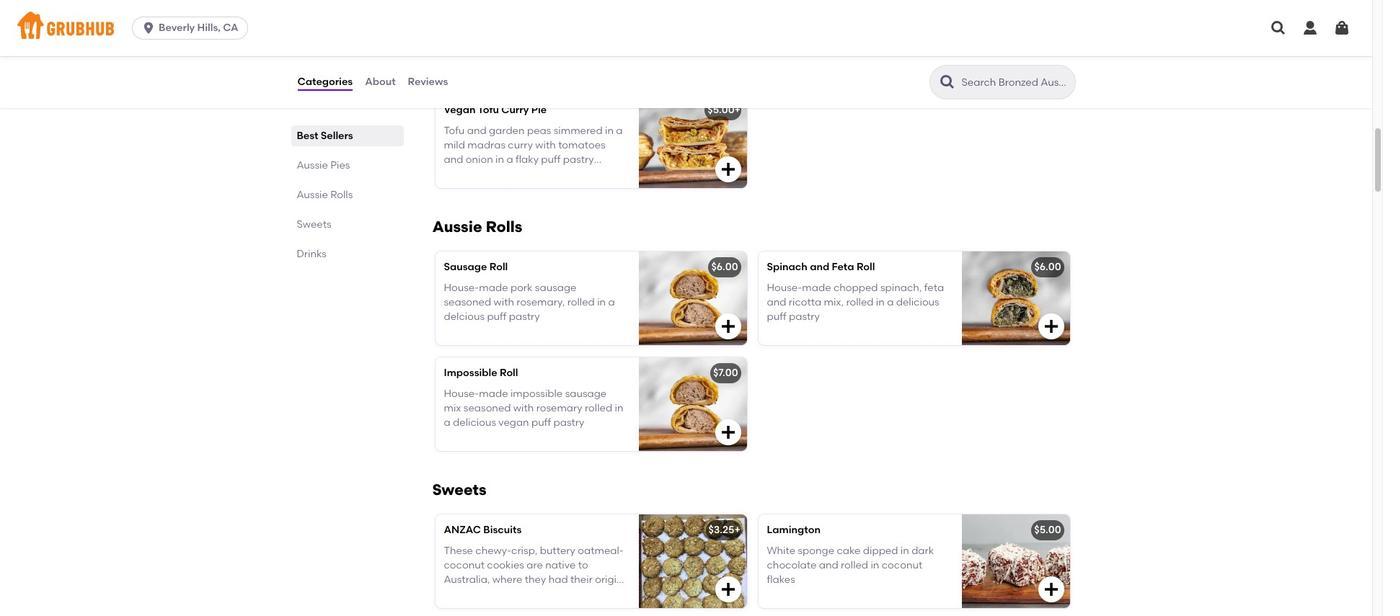 Task type: vqa. For each thing, say whether or not it's contained in the screenshot.
the bottom the
no



Task type: locate. For each thing, give the bounding box(es) containing it.
flaky down curry
[[516, 154, 539, 166]]

and left ricotta
[[767, 296, 787, 309]]

tofu up mild
[[444, 125, 465, 137]]

in right 'rosemary,'
[[597, 296, 606, 309]]

(vegan) inside tofu and garden peas simmered in a mild madras curry with tomatoes and onion in a flaky puff pastry (vegan)
[[444, 168, 482, 181]]

rolled for house-made chopped spinach, feta and ricotta mix, rolled in a delicious puff pastry
[[847, 296, 874, 309]]

0 horizontal spatial $5.00
[[708, 104, 735, 116]]

rolls down pies at the top left of page
[[331, 189, 353, 201]]

$3.25
[[709, 525, 735, 537]]

anzac biscuits image
[[639, 515, 747, 609]]

cake
[[837, 545, 861, 557]]

seasoned up delcious
[[444, 296, 491, 309]]

pastry down rosemary
[[554, 417, 585, 429]]

rolled for white sponge cake dipped in dark chocolate and rolled in coconut flakes
[[841, 560, 869, 572]]

rolled down chopped
[[847, 296, 874, 309]]

rolled inside house-made pork sausage seasoned with rosemary, rolled in a delcious puff pastry
[[568, 296, 595, 309]]

sellers
[[321, 130, 353, 142]]

anzac biscuits
[[444, 525, 522, 537]]

1 horizontal spatial (vegan)
[[848, 48, 886, 60]]

1 vertical spatial delicious
[[453, 417, 496, 429]]

delicious down feta
[[897, 296, 940, 309]]

and inside white sponge cake dipped in dark chocolate and rolled in coconut flakes
[[819, 560, 839, 572]]

made inside house-made pork sausage seasoned with rosemary, rolled in a delcious puff pastry
[[479, 282, 508, 294]]

and right the bacon
[[598, 18, 618, 31]]

rolled right rosemary
[[585, 402, 613, 415]]

in up tomatoes
[[605, 125, 614, 137]]

house- down spinach
[[767, 282, 802, 294]]

svg image
[[1302, 19, 1319, 37], [720, 318, 737, 336], [1043, 318, 1060, 336], [720, 424, 737, 442], [1043, 582, 1060, 599]]

red
[[862, 18, 878, 31]]

1 horizontal spatial $6.00
[[1035, 261, 1062, 274]]

smoked
[[523, 18, 562, 31]]

dipped
[[863, 545, 899, 557]]

main navigation navigation
[[0, 0, 1373, 56]]

sweets up anzac
[[432, 481, 487, 499]]

house- inside house-made impossible sausage mix seasoned with rosemary rolled in a delicious vegan puff pastry
[[444, 388, 479, 400]]

0 vertical spatial +
[[735, 104, 741, 116]]

rolls
[[331, 189, 353, 201], [486, 218, 523, 236]]

0 vertical spatial delicious
[[897, 296, 940, 309]]

rolled for house-made impossible sausage mix seasoned with rosemary rolled in a delicious vegan puff pastry
[[585, 402, 613, 415]]

seasoned inside house-made pork sausage seasoned with rosemary, rolled in a delcious puff pastry
[[444, 296, 491, 309]]

rolled inside house-made chopped spinach, feta and ricotta mix, rolled in a delicious puff pastry
[[847, 296, 874, 309]]

with inside house-made pork sausage seasoned with rosemary, rolled in a delcious puff pastry
[[494, 296, 514, 309]]

pastry down tomato,
[[815, 48, 846, 60]]

puff inside house-made impossible sausage mix seasoned with rosemary rolled in a delicious vegan puff pastry
[[532, 417, 551, 429]]

1 vertical spatial $5.00
[[1035, 525, 1062, 537]]

roll for $7.00
[[500, 367, 518, 380]]

rolls up sausage roll
[[486, 218, 523, 236]]

a down spinach,
[[887, 296, 894, 309]]

1 $6.00 from the left
[[712, 261, 738, 274]]

svg image for white sponge cake dipped in dark chocolate and rolled in coconut flakes
[[1043, 582, 1060, 599]]

peas
[[527, 125, 551, 137]]

rosemary
[[536, 402, 583, 415]]

pork
[[511, 282, 533, 294]]

made for spinach
[[802, 282, 831, 294]]

house-made pork sausage seasoned with rosemary, rolled in a delcious puff pastry
[[444, 282, 615, 323]]

puff down peas
[[541, 154, 561, 166]]

chicken
[[444, 18, 484, 31]]

and
[[598, 18, 618, 31], [871, 33, 891, 45], [467, 125, 487, 137], [444, 154, 463, 166], [810, 261, 830, 274], [767, 296, 787, 309], [819, 560, 839, 572]]

0 horizontal spatial delicious
[[453, 417, 496, 429]]

flakes
[[767, 574, 796, 587]]

(vegan)
[[848, 48, 886, 60], [444, 168, 482, 181]]

aussie rolls down "aussie pies"
[[297, 189, 353, 201]]

1 horizontal spatial rolls
[[486, 218, 523, 236]]

delicious for mix
[[453, 417, 496, 429]]

pastry inside eggplant, zucchini, red bell pepper, onion, tomato, garlic and basil in a flaky puff pastry (vegan)
[[815, 48, 846, 60]]

sausage inside house-made impossible sausage mix seasoned with rosemary rolled in a delicious vegan puff pastry
[[565, 388, 607, 400]]

0 vertical spatial sausage
[[535, 282, 577, 294]]

flaky inside eggplant, zucchini, red bell pepper, onion, tomato, garlic and basil in a flaky puff pastry (vegan)
[[767, 48, 790, 60]]

garlic
[[841, 33, 869, 45]]

0 horizontal spatial aussie rolls
[[297, 189, 353, 201]]

and down bell
[[871, 33, 891, 45]]

chicken, bacon, and mushroom pie image
[[639, 0, 747, 82]]

roll up impossible
[[500, 367, 518, 380]]

mild
[[444, 139, 465, 151]]

aussie left pies at the top left of page
[[297, 159, 328, 172]]

onion,
[[767, 33, 797, 45]]

in down pepper,
[[918, 33, 927, 45]]

aussie pies
[[297, 159, 350, 172]]

house- up mix on the bottom of the page
[[444, 388, 479, 400]]

made down sausage roll
[[479, 282, 508, 294]]

tofu left the "curry"
[[478, 104, 499, 116]]

a inside house-made impossible sausage mix seasoned with rosemary rolled in a delicious vegan puff pastry
[[444, 417, 451, 429]]

svg image
[[1270, 19, 1288, 37], [1334, 19, 1351, 37], [141, 21, 156, 35], [720, 55, 737, 72], [1043, 55, 1060, 72], [720, 161, 737, 178], [720, 582, 737, 599]]

rolled down cake
[[841, 560, 869, 572]]

a right "simmered"
[[616, 125, 623, 137]]

sweets up drinks
[[297, 219, 332, 231]]

chopped
[[834, 282, 878, 294]]

pastry down sauce
[[571, 48, 602, 60]]

1 vertical spatial rolls
[[486, 218, 523, 236]]

made up ricotta
[[802, 282, 831, 294]]

white
[[767, 545, 796, 557]]

sausage for rolled
[[535, 282, 577, 294]]

with inside chicken breast, smoked bacon and mushroom in bechamel sauce with fresh thyme in a flaky puff pastry
[[594, 33, 615, 45]]

impossible
[[444, 367, 498, 380]]

0 vertical spatial tofu
[[478, 104, 499, 116]]

house- inside house-made chopped spinach, feta and ricotta mix, rolled in a delicious puff pastry
[[767, 282, 802, 294]]

1 vertical spatial sausage
[[565, 388, 607, 400]]

drinks
[[297, 248, 327, 260]]

house-made impossible sausage mix seasoned with rosemary rolled in a delicious vegan puff pastry
[[444, 388, 624, 429]]

0 horizontal spatial tofu
[[444, 125, 465, 137]]

aussie down "aussie pies"
[[297, 189, 328, 201]]

search icon image
[[939, 74, 956, 91]]

with up vegan
[[514, 402, 534, 415]]

1 horizontal spatial $5.00
[[1035, 525, 1062, 537]]

1 vertical spatial aussie
[[297, 189, 328, 201]]

seasoned inside house-made impossible sausage mix seasoned with rosemary rolled in a delicious vegan puff pastry
[[464, 402, 511, 415]]

1 vertical spatial sweets
[[432, 481, 487, 499]]

rolled inside white sponge cake dipped in dark chocolate and rolled in coconut flakes
[[841, 560, 869, 572]]

roll
[[490, 261, 508, 274], [857, 261, 875, 274], [500, 367, 518, 380]]

and inside eggplant, zucchini, red bell pepper, onion, tomato, garlic and basil in a flaky puff pastry (vegan)
[[871, 33, 891, 45]]

vegan
[[444, 104, 476, 116]]

hills,
[[197, 22, 221, 34]]

a down mix on the bottom of the page
[[444, 417, 451, 429]]

with down pork
[[494, 296, 514, 309]]

a inside chicken breast, smoked bacon and mushroom in bechamel sauce with fresh thyme in a flaky puff pastry
[[515, 48, 522, 60]]

tofu inside tofu and garden peas simmered in a mild madras curry with tomatoes and onion in a flaky puff pastry (vegan)
[[444, 125, 465, 137]]

puff
[[549, 48, 569, 60], [793, 48, 812, 60], [541, 154, 561, 166], [487, 311, 507, 323], [767, 311, 787, 323], [532, 417, 551, 429]]

rolled inside house-made impossible sausage mix seasoned with rosemary rolled in a delicious vegan puff pastry
[[585, 402, 613, 415]]

pastry inside chicken breast, smoked bacon and mushroom in bechamel sauce with fresh thyme in a flaky puff pastry
[[571, 48, 602, 60]]

delicious down mix on the bottom of the page
[[453, 417, 496, 429]]

puff inside tofu and garden peas simmered in a mild madras curry with tomatoes and onion in a flaky puff pastry (vegan)
[[541, 154, 561, 166]]

house-
[[444, 282, 479, 294], [767, 282, 802, 294], [444, 388, 479, 400]]

in up coconut
[[901, 545, 910, 557]]

0 vertical spatial rolls
[[331, 189, 353, 201]]

a right 'rosemary,'
[[608, 296, 615, 309]]

and down sponge
[[819, 560, 839, 572]]

pastry down tomatoes
[[563, 154, 594, 166]]

a down curry
[[507, 154, 513, 166]]

0 vertical spatial aussie
[[297, 159, 328, 172]]

made inside house-made chopped spinach, feta and ricotta mix, rolled in a delicious puff pastry
[[802, 282, 831, 294]]

1 horizontal spatial sweets
[[432, 481, 487, 499]]

0 vertical spatial seasoned
[[444, 296, 491, 309]]

mix
[[444, 402, 461, 415]]

puff inside house-made chopped spinach, feta and ricotta mix, rolled in a delicious puff pastry
[[767, 311, 787, 323]]

in down dipped
[[871, 560, 880, 572]]

1 horizontal spatial delicious
[[897, 296, 940, 309]]

1 vertical spatial seasoned
[[464, 402, 511, 415]]

flaky down bechamel
[[524, 48, 547, 60]]

pastry down 'rosemary,'
[[509, 311, 540, 323]]

svg image for house-made pork sausage seasoned with rosemary, rolled in a delcious puff pastry
[[720, 318, 737, 336]]

flaky inside chicken breast, smoked bacon and mushroom in bechamel sauce with fresh thyme in a flaky puff pastry
[[524, 48, 547, 60]]

1 vertical spatial tofu
[[444, 125, 465, 137]]

made for impossible
[[479, 388, 508, 400]]

(vegan) down garlic
[[848, 48, 886, 60]]

flaky
[[524, 48, 547, 60], [767, 48, 790, 60], [516, 154, 539, 166]]

svg image inside main navigation navigation
[[1302, 19, 1319, 37]]

categories
[[298, 76, 353, 88]]

+ for $3.25
[[735, 525, 741, 537]]

seasoned
[[444, 296, 491, 309], [464, 402, 511, 415]]

house- down sausage
[[444, 282, 479, 294]]

rolled right 'rosemary,'
[[568, 296, 595, 309]]

in right rosemary
[[615, 402, 624, 415]]

sweets
[[297, 219, 332, 231], [432, 481, 487, 499]]

puff down sauce
[[549, 48, 569, 60]]

puff down tomato,
[[793, 48, 812, 60]]

$6.00
[[712, 261, 738, 274], [1035, 261, 1062, 274]]

lamington image
[[962, 515, 1070, 609]]

sausage for rosemary
[[565, 388, 607, 400]]

(vegan) down onion
[[444, 168, 482, 181]]

seasoned up vegan
[[464, 402, 511, 415]]

delicious
[[897, 296, 940, 309], [453, 417, 496, 429]]

with inside house-made impossible sausage mix seasoned with rosemary rolled in a delicious vegan puff pastry
[[514, 402, 534, 415]]

1 vertical spatial (vegan)
[[444, 168, 482, 181]]

0 vertical spatial $5.00
[[708, 104, 735, 116]]

aussie
[[297, 159, 328, 172], [297, 189, 328, 201], [432, 218, 482, 236]]

2 $6.00 from the left
[[1035, 261, 1062, 274]]

tofu
[[478, 104, 499, 116], [444, 125, 465, 137]]

2 + from the top
[[735, 525, 741, 537]]

aussie up sausage
[[432, 218, 482, 236]]

with down peas
[[536, 139, 556, 151]]

sausage
[[535, 282, 577, 294], [565, 388, 607, 400]]

0 vertical spatial aussie rolls
[[297, 189, 353, 201]]

in down spinach,
[[876, 296, 885, 309]]

svg image for house-made impossible sausage mix seasoned with rosemary rolled in a delicious vegan puff pastry
[[720, 424, 737, 442]]

simmered
[[554, 125, 603, 137]]

mix,
[[824, 296, 844, 309]]

reviews button
[[407, 56, 449, 108]]

+ for $5.00
[[735, 104, 741, 116]]

delicious inside house-made impossible sausage mix seasoned with rosemary rolled in a delicious vegan puff pastry
[[453, 417, 496, 429]]

0 horizontal spatial $6.00
[[712, 261, 738, 274]]

roll right sausage
[[490, 261, 508, 274]]

pastry
[[571, 48, 602, 60], [815, 48, 846, 60], [563, 154, 594, 166], [509, 311, 540, 323], [789, 311, 820, 323], [554, 417, 585, 429]]

made
[[479, 282, 508, 294], [802, 282, 831, 294], [479, 388, 508, 400]]

sauce
[[562, 33, 592, 45]]

mushroom
[[444, 33, 497, 45]]

a down pepper,
[[929, 33, 936, 45]]

puff down spinach
[[767, 311, 787, 323]]

pastry down ricotta
[[789, 311, 820, 323]]

and inside chicken breast, smoked bacon and mushroom in bechamel sauce with fresh thyme in a flaky puff pastry
[[598, 18, 618, 31]]

1 vertical spatial +
[[735, 525, 741, 537]]

$5.00 for $5.00
[[1035, 525, 1062, 537]]

puff right delcious
[[487, 311, 507, 323]]

+
[[735, 104, 741, 116], [735, 525, 741, 537]]

in down breast,
[[499, 33, 508, 45]]

sausage inside house-made pork sausage seasoned with rosemary, rolled in a delcious puff pastry
[[535, 282, 577, 294]]

1 horizontal spatial aussie rolls
[[432, 218, 523, 236]]

dark
[[912, 545, 934, 557]]

vegan
[[499, 417, 529, 429]]

white sponge cake dipped in dark chocolate and rolled in coconut flakes
[[767, 545, 934, 587]]

0 vertical spatial sweets
[[297, 219, 332, 231]]

0 horizontal spatial (vegan)
[[444, 168, 482, 181]]

aussie rolls up sausage roll
[[432, 218, 523, 236]]

sponge
[[798, 545, 835, 557]]

1 vertical spatial aussie rolls
[[432, 218, 523, 236]]

flaky down onion,
[[767, 48, 790, 60]]

$5.00
[[708, 104, 735, 116], [1035, 525, 1062, 537]]

delicious inside house-made chopped spinach, feta and ricotta mix, rolled in a delicious puff pastry
[[897, 296, 940, 309]]

pastry inside tofu and garden peas simmered in a mild madras curry with tomatoes and onion in a flaky puff pastry (vegan)
[[563, 154, 594, 166]]

house- inside house-made pork sausage seasoned with rosemary, rolled in a delcious puff pastry
[[444, 282, 479, 294]]

puff down rosemary
[[532, 417, 551, 429]]

sausage
[[444, 261, 487, 274]]

1 + from the top
[[735, 104, 741, 116]]

spinach,
[[881, 282, 922, 294]]

0 vertical spatial (vegan)
[[848, 48, 886, 60]]

basil
[[893, 33, 916, 45]]

sausage up rosemary
[[565, 388, 607, 400]]

with right sauce
[[594, 33, 615, 45]]

tomato,
[[800, 33, 839, 45]]

made down the impossible roll
[[479, 388, 508, 400]]

categories button
[[297, 56, 354, 108]]

in
[[499, 33, 508, 45], [918, 33, 927, 45], [504, 48, 512, 60], [605, 125, 614, 137], [496, 154, 504, 166], [597, 296, 606, 309], [876, 296, 885, 309], [615, 402, 624, 415], [901, 545, 910, 557], [871, 560, 880, 572]]

sausage up 'rosemary,'
[[535, 282, 577, 294]]

with
[[594, 33, 615, 45], [536, 139, 556, 151], [494, 296, 514, 309], [514, 402, 534, 415]]

a down bechamel
[[515, 48, 522, 60]]

(vegan) inside eggplant, zucchini, red bell pepper, onion, tomato, garlic and basil in a flaky puff pastry (vegan)
[[848, 48, 886, 60]]

about button
[[364, 56, 396, 108]]

made inside house-made impossible sausage mix seasoned with rosemary rolled in a delicious vegan puff pastry
[[479, 388, 508, 400]]

house- for house-made chopped spinach, feta and ricotta mix, rolled in a delicious puff pastry
[[767, 282, 802, 294]]



Task type: describe. For each thing, give the bounding box(es) containing it.
breast,
[[487, 18, 521, 31]]

chicken breast, smoked bacon and mushroom in bechamel sauce with fresh thyme in a flaky puff pastry button
[[435, 0, 747, 82]]

pastry inside house-made impossible sausage mix seasoned with rosemary rolled in a delicious vegan puff pastry
[[554, 417, 585, 429]]

and left feta
[[810, 261, 830, 274]]

delicious for feta
[[897, 296, 940, 309]]

a inside eggplant, zucchini, red bell pepper, onion, tomato, garlic and basil in a flaky puff pastry (vegan)
[[929, 33, 936, 45]]

pastry inside house-made pork sausage seasoned with rosemary, rolled in a delcious puff pastry
[[509, 311, 540, 323]]

impossible roll
[[444, 367, 518, 380]]

vegan tofu curry pie
[[444, 104, 547, 116]]

coconut
[[882, 560, 923, 572]]

anzac
[[444, 525, 481, 537]]

garden
[[489, 125, 525, 137]]

in inside house-made chopped spinach, feta and ricotta mix, rolled in a delicious puff pastry
[[876, 296, 885, 309]]

beverly hills, ca button
[[132, 17, 254, 40]]

$5.00 for $5.00 +
[[708, 104, 735, 116]]

chicken breast, smoked bacon and mushroom in bechamel sauce with fresh thyme in a flaky puff pastry
[[444, 18, 618, 60]]

bell
[[881, 18, 898, 31]]

eggplant, zucchini, red bell pepper, onion, tomato, garlic and basil in a flaky puff pastry (vegan) button
[[759, 0, 1070, 82]]

tomatoes
[[558, 139, 606, 151]]

lamington
[[767, 525, 821, 537]]

fresh
[[444, 48, 468, 60]]

pastry inside house-made chopped spinach, feta and ricotta mix, rolled in a delicious puff pastry
[[789, 311, 820, 323]]

beverly hills, ca
[[159, 22, 238, 34]]

0 horizontal spatial rolls
[[331, 189, 353, 201]]

rosemary,
[[517, 296, 565, 309]]

house-made chopped spinach, feta and ricotta mix, rolled in a delicious puff pastry
[[767, 282, 944, 323]]

spinach and feta roll image
[[962, 252, 1070, 346]]

eggplant,
[[767, 18, 814, 31]]

$6.00 for house-made pork sausage seasoned with rosemary, rolled in a delcious puff pastry
[[712, 261, 738, 274]]

0 horizontal spatial sweets
[[297, 219, 332, 231]]

svg image for house-made chopped spinach, feta and ricotta mix, rolled in a delicious puff pastry
[[1043, 318, 1060, 336]]

in right "thyme"
[[504, 48, 512, 60]]

$3.25 +
[[709, 525, 741, 537]]

reviews
[[408, 76, 448, 88]]

and up madras
[[467, 125, 487, 137]]

feta
[[832, 261, 855, 274]]

onion
[[466, 154, 493, 166]]

bacon
[[564, 18, 596, 31]]

eggplant, zucchini, red bell pepper, onion, tomato, garlic and basil in a flaky puff pastry (vegan)
[[767, 18, 938, 60]]

in inside eggplant, zucchini, red bell pepper, onion, tomato, garlic and basil in a flaky puff pastry (vegan)
[[918, 33, 927, 45]]

flaky inside tofu and garden peas simmered in a mild madras curry with tomatoes and onion in a flaky puff pastry (vegan)
[[516, 154, 539, 166]]

puff inside chicken breast, smoked bacon and mushroom in bechamel sauce with fresh thyme in a flaky puff pastry
[[549, 48, 569, 60]]

roll up chopped
[[857, 261, 875, 274]]

vegan tofu curry pie image
[[639, 95, 747, 189]]

house- for house-made impossible sausage mix seasoned with rosemary rolled in a delicious vegan puff pastry
[[444, 388, 479, 400]]

pies
[[331, 159, 350, 172]]

house- for house-made pork sausage seasoned with rosemary, rolled in a delcious puff pastry
[[444, 282, 479, 294]]

impossible roll image
[[639, 358, 747, 452]]

made for sausage
[[479, 282, 508, 294]]

ricotta
[[789, 296, 822, 309]]

best
[[297, 130, 318, 142]]

a inside house-made pork sausage seasoned with rosemary, rolled in a delcious puff pastry
[[608, 296, 615, 309]]

curry
[[502, 104, 529, 116]]

sausage roll
[[444, 261, 508, 274]]

in down madras
[[496, 154, 504, 166]]

$7.00
[[713, 367, 738, 380]]

a inside house-made chopped spinach, feta and ricotta mix, rolled in a delicious puff pastry
[[887, 296, 894, 309]]

spinach and feta roll
[[767, 261, 875, 274]]

sausage roll image
[[639, 252, 747, 346]]

puff inside house-made pork sausage seasoned with rosemary, rolled in a delcious puff pastry
[[487, 311, 507, 323]]

thyme
[[470, 48, 501, 60]]

chocolate
[[767, 560, 817, 572]]

1 horizontal spatial tofu
[[478, 104, 499, 116]]

about
[[365, 76, 396, 88]]

with inside tofu and garden peas simmered in a mild madras curry with tomatoes and onion in a flaky puff pastry (vegan)
[[536, 139, 556, 151]]

in inside house-made impossible sausage mix seasoned with rosemary rolled in a delicious vegan puff pastry
[[615, 402, 624, 415]]

best sellers
[[297, 130, 353, 142]]

feta
[[925, 282, 944, 294]]

impossible
[[511, 388, 563, 400]]

tofu and garden peas simmered in a mild madras curry with tomatoes and onion in a flaky puff pastry (vegan)
[[444, 125, 623, 181]]

zucchini,
[[817, 18, 860, 31]]

beverly
[[159, 22, 195, 34]]

in inside house-made pork sausage seasoned with rosemary, rolled in a delcious puff pastry
[[597, 296, 606, 309]]

biscuits
[[484, 525, 522, 537]]

pie
[[531, 104, 547, 116]]

puff inside eggplant, zucchini, red bell pepper, onion, tomato, garlic and basil in a flaky puff pastry (vegan)
[[793, 48, 812, 60]]

Search Bronzed Aussie search field
[[961, 76, 1071, 89]]

pepper,
[[901, 18, 938, 31]]

ca
[[223, 22, 238, 34]]

delcious
[[444, 311, 485, 323]]

spinach
[[767, 261, 808, 274]]

madras
[[468, 139, 506, 151]]

vegan ratatouille pie image
[[962, 0, 1070, 82]]

curry
[[508, 139, 533, 151]]

roll for $6.00
[[490, 261, 508, 274]]

bechamel
[[510, 33, 560, 45]]

$5.00 +
[[708, 104, 741, 116]]

and inside house-made chopped spinach, feta and ricotta mix, rolled in a delicious puff pastry
[[767, 296, 787, 309]]

2 vertical spatial aussie
[[432, 218, 482, 236]]

svg image inside beverly hills, ca button
[[141, 21, 156, 35]]

and down mild
[[444, 154, 463, 166]]

$6.00 for house-made chopped spinach, feta and ricotta mix, rolled in a delicious puff pastry
[[1035, 261, 1062, 274]]



